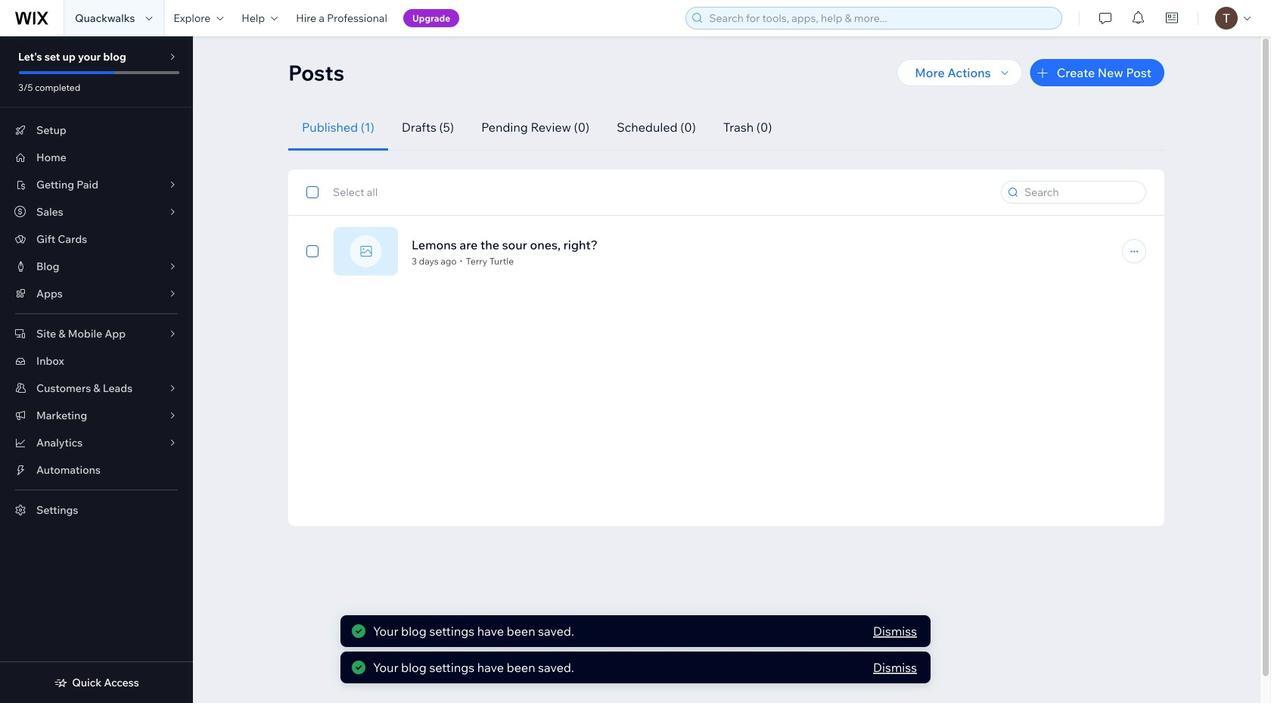 Task type: vqa. For each thing, say whether or not it's contained in the screenshot.
Fusion Trading
no



Task type: describe. For each thing, give the bounding box(es) containing it.
1 alert from the top
[[341, 615, 931, 647]]



Task type: locate. For each thing, give the bounding box(es) containing it.
1 vertical spatial alert
[[341, 652, 931, 683]]

alert
[[341, 615, 931, 647], [341, 652, 931, 683]]

0 vertical spatial alert
[[341, 615, 931, 647]]

Search field
[[1020, 182, 1141, 203]]

tab list
[[288, 104, 1147, 151]]

sidebar element
[[0, 36, 193, 703]]

Search for tools, apps, help & more... field
[[705, 8, 1057, 29]]

None checkbox
[[307, 183, 378, 201], [307, 242, 319, 260], [307, 183, 378, 201], [307, 242, 319, 260]]

2 alert from the top
[[341, 652, 931, 683]]



